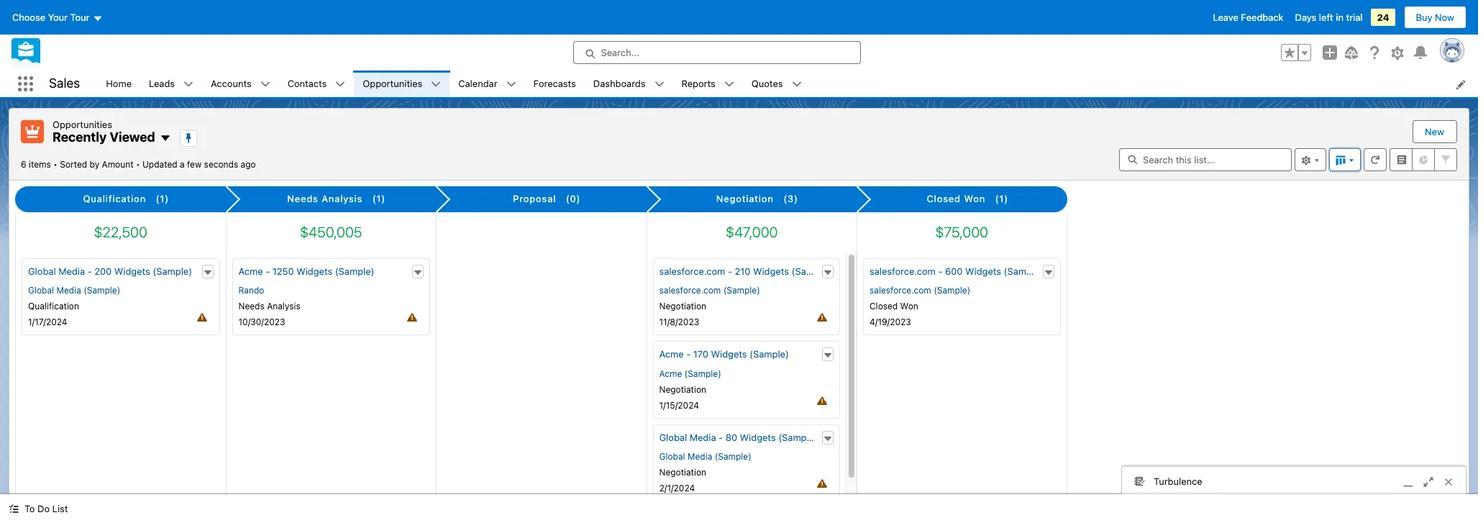 Task type: describe. For each thing, give the bounding box(es) containing it.
needs analysis
[[287, 193, 363, 205]]

media for negotiation
[[688, 451, 712, 462]]

(sample) inside salesforce.com - 210 widgets (sample) "link"
[[792, 265, 831, 277]]

calendar list item
[[450, 71, 525, 97]]

salesforce.com for closed
[[870, 285, 932, 296]]

ago
[[241, 159, 256, 169]]

acme for acme - 1250 widgets (sample)
[[238, 265, 263, 277]]

salesforce.com for 210
[[659, 265, 725, 277]]

dashboards
[[593, 78, 646, 89]]

turbulence
[[1154, 475, 1203, 487]]

(0)
[[566, 193, 581, 205]]

trial
[[1346, 12, 1363, 23]]

widgets for salesforce.com - 210 widgets (sample)
[[753, 265, 789, 277]]

200
[[94, 265, 112, 277]]

global media (sample) link for 80
[[659, 451, 752, 464]]

1/15/2024
[[659, 400, 699, 411]]

reports link
[[673, 71, 724, 97]]

dashboards list item
[[585, 71, 673, 97]]

recently viewed status
[[21, 159, 142, 169]]

leave
[[1213, 12, 1239, 23]]

1 • from the left
[[53, 159, 57, 169]]

global for global media (sample) qualification 1/17/2024
[[28, 285, 54, 296]]

items
[[29, 159, 51, 169]]

buy now button
[[1404, 6, 1467, 29]]

(sample) inside global media - 200 widgets (sample) link
[[153, 265, 192, 277]]

quotes
[[752, 78, 783, 89]]

widgets right '200'
[[114, 265, 150, 277]]

reports
[[682, 78, 716, 89]]

10/30/2023
[[238, 317, 285, 328]]

opportunities inside 'link'
[[363, 78, 423, 89]]

search...
[[601, 47, 640, 58]]

closed won
[[927, 193, 986, 205]]

text default image for acme - 1250 widgets (sample) link
[[413, 267, 423, 277]]

global media - 200 widgets (sample) link
[[28, 265, 192, 279]]

text default image for salesforce.com - 600 widgets (sample) link
[[1044, 267, 1054, 277]]

text default image for 'quotes' link
[[792, 79, 802, 89]]

text default image inside to do list button
[[9, 504, 19, 514]]

salesforce.com - 600 widgets (sample) link
[[870, 265, 1043, 279]]

$75,000
[[936, 224, 988, 240]]

sales
[[49, 76, 80, 91]]

opportunities list item
[[354, 71, 450, 97]]

salesforce.com (sample) negotiation 11/8/2023
[[659, 285, 760, 328]]

buy now
[[1416, 12, 1455, 23]]

text default image for salesforce.com - 210 widgets (sample) "link"
[[823, 267, 833, 277]]

recently viewed|opportunities|list view element
[[9, 108, 1470, 502]]

choose
[[12, 12, 45, 23]]

widgets for salesforce.com - 600 widgets (sample)
[[966, 265, 1002, 277]]

accounts link
[[202, 71, 260, 97]]

global for global media (sample) negotiation 2/1/2024
[[659, 451, 685, 462]]

left
[[1319, 12, 1334, 23]]

media for 80
[[690, 432, 716, 443]]

- left '200'
[[87, 265, 92, 277]]

(sample) inside global media - 80 widgets (sample) link
[[779, 432, 818, 443]]

home link
[[97, 71, 140, 97]]

tour
[[70, 12, 90, 23]]

- left 80
[[719, 432, 723, 443]]

rando link
[[238, 284, 264, 297]]

negotiation inside global media (sample) negotiation 2/1/2024
[[659, 467, 707, 478]]

forecasts
[[534, 78, 576, 89]]

negotiation inside acme (sample) negotiation 1/15/2024
[[659, 384, 707, 395]]

rando needs analysis 10/30/2023
[[238, 285, 301, 328]]

0 vertical spatial qualification
[[83, 193, 146, 205]]

170
[[693, 348, 709, 360]]

accounts
[[211, 78, 252, 89]]

days left in trial
[[1295, 12, 1363, 23]]

text default image for calendar link
[[506, 79, 516, 89]]

to do list button
[[0, 494, 77, 523]]

viewed
[[110, 129, 155, 145]]

acme - 1250 widgets (sample) link
[[238, 265, 374, 279]]

- for acme - 170 widgets (sample)
[[686, 348, 691, 360]]

0 horizontal spatial opportunities
[[53, 119, 112, 130]]

qualification inside global media (sample) qualification 1/17/2024
[[28, 301, 79, 312]]

acme (sample) link
[[659, 368, 721, 380]]

your
[[48, 12, 68, 23]]

80
[[726, 432, 737, 443]]

0 vertical spatial analysis
[[322, 193, 363, 205]]

(1) for $75,000
[[995, 193, 1009, 205]]

leads
[[149, 78, 175, 89]]

11/8/2023
[[659, 317, 699, 328]]

salesforce.com (sample) link for 210
[[659, 284, 760, 297]]

to
[[24, 503, 35, 514]]

(sample) inside salesforce.com - 600 widgets (sample) link
[[1004, 265, 1043, 277]]

choose your tour button
[[12, 6, 103, 29]]

text default image for global media - 80 widgets (sample) link
[[823, 434, 833, 444]]

4/19/2023
[[870, 317, 911, 328]]

updated
[[142, 159, 177, 169]]

1/17/2024
[[28, 317, 67, 328]]

global media (sample) qualification 1/17/2024
[[28, 285, 120, 328]]

acme inside acme (sample) negotiation 1/15/2024
[[659, 368, 682, 379]]

leave feedback
[[1213, 12, 1284, 23]]

(sample) inside acme (sample) negotiation 1/15/2024
[[685, 368, 721, 379]]

text default image for dashboards link at the top
[[654, 79, 664, 89]]

acme for acme - 170 widgets (sample)
[[659, 348, 684, 360]]

widgets for acme - 170 widgets (sample)
[[711, 348, 747, 360]]

by
[[90, 159, 99, 169]]

won inside salesforce.com (sample) closed won 4/19/2023
[[900, 301, 919, 312]]

(sample) inside salesforce.com (sample) closed won 4/19/2023
[[934, 285, 971, 296]]

text default image for acme - 170 widgets (sample) link
[[823, 350, 833, 361]]

(3)
[[784, 193, 798, 205]]

list
[[52, 503, 68, 514]]

2/1/2024
[[659, 483, 695, 494]]

0 vertical spatial closed
[[927, 193, 961, 205]]

leave feedback link
[[1213, 12, 1284, 23]]

do
[[37, 503, 50, 514]]

accounts list item
[[202, 71, 279, 97]]

$22,500
[[94, 224, 147, 240]]



Task type: vqa. For each thing, say whether or not it's contained in the screenshot.
2nd SALES AND MARKETING REPORTS link from the bottom
no



Task type: locate. For each thing, give the bounding box(es) containing it.
1 horizontal spatial needs
[[287, 193, 319, 205]]

global down 1/15/2024 in the left bottom of the page
[[659, 432, 687, 443]]

salesforce.com up '4/19/2023'
[[870, 285, 932, 296]]

1 (1) from the left
[[156, 193, 169, 205]]

qualification
[[83, 193, 146, 205], [28, 301, 79, 312]]

(sample) down salesforce.com - 210 widgets (sample) "link"
[[723, 285, 760, 296]]

acme - 1250 widgets (sample)
[[238, 265, 374, 277]]

(sample) right '200'
[[153, 265, 192, 277]]

(sample) right 80
[[779, 432, 818, 443]]

a
[[180, 159, 185, 169]]

0 horizontal spatial (1)
[[156, 193, 169, 205]]

0 horizontal spatial closed
[[870, 301, 898, 312]]

6 items • sorted by amount • updated a few seconds ago
[[21, 159, 256, 169]]

closed up the $75,000 at the top right
[[927, 193, 961, 205]]

0 vertical spatial global media (sample) link
[[28, 284, 120, 297]]

media up "2/1/2024"
[[688, 451, 712, 462]]

None search field
[[1119, 148, 1292, 171]]

- left 600
[[938, 265, 943, 277]]

needs down rando link
[[238, 301, 265, 312]]

contacts link
[[279, 71, 336, 97]]

widgets right 1250
[[297, 265, 333, 277]]

text default image inside leads list item
[[184, 79, 194, 89]]

salesforce.com up salesforce.com (sample) negotiation 11/8/2023 at bottom
[[659, 265, 725, 277]]

qualification up 1/17/2024
[[28, 301, 79, 312]]

global for global media - 80 widgets (sample)
[[659, 432, 687, 443]]

2 salesforce.com (sample) link from the left
[[870, 284, 971, 297]]

text default image inside opportunities list item
[[431, 79, 441, 89]]

1 vertical spatial analysis
[[267, 301, 301, 312]]

feedback
[[1241, 12, 1284, 23]]

negotiation up 11/8/2023
[[659, 301, 707, 312]]

negotiation up "2/1/2024"
[[659, 467, 707, 478]]

analysis up $450,005
[[322, 193, 363, 205]]

(sample)
[[153, 265, 192, 277], [335, 265, 374, 277], [792, 265, 831, 277], [1004, 265, 1043, 277], [84, 285, 120, 296], [723, 285, 760, 296], [934, 285, 971, 296], [750, 348, 789, 360], [685, 368, 721, 379], [779, 432, 818, 443], [715, 451, 752, 462]]

0 horizontal spatial salesforce.com (sample) link
[[659, 284, 760, 297]]

negotiation up $47,000
[[716, 193, 774, 205]]

(sample) down $450,005
[[335, 265, 374, 277]]

(1) for $22,500
[[156, 193, 169, 205]]

1 vertical spatial qualification
[[28, 301, 79, 312]]

210
[[735, 265, 751, 277]]

text default image inside calendar list item
[[506, 79, 516, 89]]

buy
[[1416, 12, 1433, 23]]

1 vertical spatial won
[[900, 301, 919, 312]]

global media - 80 widgets (sample) link
[[659, 431, 818, 445]]

text default image inside quotes list item
[[792, 79, 802, 89]]

analysis up 10/30/2023
[[267, 301, 301, 312]]

global for global media - 200 widgets (sample)
[[28, 265, 56, 277]]

choose your tour
[[12, 12, 90, 23]]

group
[[1281, 44, 1312, 61]]

6
[[21, 159, 26, 169]]

closed up '4/19/2023'
[[870, 301, 898, 312]]

(sample) down 170
[[685, 368, 721, 379]]

global media (sample) link down '200'
[[28, 284, 120, 297]]

600
[[945, 265, 963, 277]]

acme - 170 widgets (sample)
[[659, 348, 789, 360]]

widgets right 80
[[740, 432, 776, 443]]

(1) right closed won
[[995, 193, 1009, 205]]

widgets for acme - 1250 widgets (sample)
[[297, 265, 333, 277]]

1 vertical spatial needs
[[238, 301, 265, 312]]

won up the $75,000 at the top right
[[964, 193, 986, 205]]

sorted
[[60, 159, 87, 169]]

quotes link
[[743, 71, 792, 97]]

(1) down the updated at the left top of page
[[156, 193, 169, 205]]

opportunities link
[[354, 71, 431, 97]]

closed inside salesforce.com (sample) closed won 4/19/2023
[[870, 301, 898, 312]]

negotiation inside salesforce.com (sample) negotiation 11/8/2023
[[659, 301, 707, 312]]

recently
[[53, 129, 107, 145]]

2 horizontal spatial (1)
[[995, 193, 1009, 205]]

media inside global media (sample) qualification 1/17/2024
[[56, 285, 81, 296]]

1 vertical spatial global media (sample) link
[[659, 451, 752, 464]]

media for qualification
[[56, 285, 81, 296]]

1 horizontal spatial closed
[[927, 193, 961, 205]]

• right the amount
[[136, 159, 140, 169]]

(sample) right 600
[[1004, 265, 1043, 277]]

acme - 170 widgets (sample) link
[[659, 348, 789, 362]]

global inside global media (sample) negotiation 2/1/2024
[[659, 451, 685, 462]]

1 vertical spatial closed
[[870, 301, 898, 312]]

leads list item
[[140, 71, 202, 97]]

text default image for opportunities 'link'
[[431, 79, 441, 89]]

text default image for contacts link
[[336, 79, 346, 89]]

won up '4/19/2023'
[[900, 301, 919, 312]]

to do list
[[24, 503, 68, 514]]

contacts
[[288, 78, 327, 89]]

(sample) inside global media (sample) qualification 1/17/2024
[[84, 285, 120, 296]]

(sample) right 210
[[792, 265, 831, 277]]

2 vertical spatial acme
[[659, 368, 682, 379]]

text default image for reports link
[[724, 79, 734, 89]]

search... button
[[573, 41, 861, 64]]

salesforce.com - 600 widgets (sample)
[[870, 265, 1043, 277]]

contacts list item
[[279, 71, 354, 97]]

24
[[1377, 12, 1390, 23]]

1 vertical spatial acme
[[659, 348, 684, 360]]

calendar link
[[450, 71, 506, 97]]

amount
[[102, 159, 133, 169]]

list
[[97, 71, 1478, 97]]

acme up acme (sample) link
[[659, 348, 684, 360]]

dashboards link
[[585, 71, 654, 97]]

media for 200
[[58, 265, 85, 277]]

opportunities image
[[21, 120, 44, 143]]

needs up $450,005
[[287, 193, 319, 205]]

text default image inside accounts list item
[[260, 79, 270, 89]]

media inside global media (sample) negotiation 2/1/2024
[[688, 451, 712, 462]]

1 horizontal spatial (1)
[[372, 193, 386, 205]]

new
[[1425, 126, 1445, 137]]

global up 1/17/2024
[[28, 285, 54, 296]]

text default image for global media - 200 widgets (sample) link
[[203, 267, 213, 277]]

(sample) inside acme - 170 widgets (sample) link
[[750, 348, 789, 360]]

global media - 200 widgets (sample)
[[28, 265, 192, 277]]

global media (sample) link down 80
[[659, 451, 752, 464]]

salesforce.com up 11/8/2023
[[659, 285, 721, 296]]

- for salesforce.com - 600 widgets (sample)
[[938, 265, 943, 277]]

(1) right 'needs analysis'
[[372, 193, 386, 205]]

text default image
[[260, 79, 270, 89], [336, 79, 346, 89], [506, 79, 516, 89], [203, 267, 213, 277], [823, 267, 833, 277], [823, 350, 833, 361], [823, 434, 833, 444], [9, 504, 19, 514]]

proposal
[[513, 193, 556, 205]]

- for salesforce.com - 210 widgets (sample)
[[728, 265, 732, 277]]

- left 210
[[728, 265, 732, 277]]

widgets right 170
[[711, 348, 747, 360]]

opportunities
[[363, 78, 423, 89], [53, 119, 112, 130]]

- left 1250
[[266, 265, 270, 277]]

negotiation up 1/15/2024 in the left bottom of the page
[[659, 384, 707, 395]]

salesforce.com
[[659, 265, 725, 277], [870, 265, 936, 277], [659, 285, 721, 296], [870, 285, 932, 296]]

- inside "link"
[[728, 265, 732, 277]]

quotes list item
[[743, 71, 810, 97]]

3 (1) from the left
[[995, 193, 1009, 205]]

recently viewed
[[53, 129, 155, 145]]

home
[[106, 78, 132, 89]]

salesforce.com inside salesforce.com (sample) closed won 4/19/2023
[[870, 285, 932, 296]]

1 horizontal spatial salesforce.com (sample) link
[[870, 284, 971, 297]]

1 vertical spatial opportunities
[[53, 119, 112, 130]]

(sample) right 170
[[750, 348, 789, 360]]

2 • from the left
[[136, 159, 140, 169]]

acme up the 'rando'
[[238, 265, 263, 277]]

(sample) down '200'
[[84, 285, 120, 296]]

0 horizontal spatial needs
[[238, 301, 265, 312]]

1 horizontal spatial qualification
[[83, 193, 146, 205]]

$450,005
[[300, 224, 362, 240]]

seconds
[[204, 159, 238, 169]]

(sample) down 80
[[715, 451, 752, 462]]

rando
[[238, 285, 264, 296]]

text default image
[[184, 79, 194, 89], [431, 79, 441, 89], [654, 79, 664, 89], [724, 79, 734, 89], [792, 79, 802, 89], [160, 132, 171, 144], [413, 267, 423, 277], [1044, 267, 1054, 277]]

(sample) inside salesforce.com (sample) negotiation 11/8/2023
[[723, 285, 760, 296]]

(sample) down salesforce.com - 600 widgets (sample) link
[[934, 285, 971, 296]]

$47,000
[[726, 224, 778, 240]]

analysis
[[322, 193, 363, 205], [267, 301, 301, 312]]

- left 170
[[686, 348, 691, 360]]

1 horizontal spatial •
[[136, 159, 140, 169]]

acme up 1/15/2024 in the left bottom of the page
[[659, 368, 682, 379]]

global media (sample) negotiation 2/1/2024
[[659, 451, 752, 494]]

text default image for leads link
[[184, 79, 194, 89]]

text default image inside "contacts" list item
[[336, 79, 346, 89]]

0 horizontal spatial global media (sample) link
[[28, 284, 120, 297]]

media left '200'
[[58, 265, 85, 277]]

salesforce.com (sample) link down 600
[[870, 284, 971, 297]]

0 horizontal spatial qualification
[[28, 301, 79, 312]]

salesforce.com for 600
[[870, 265, 936, 277]]

leads link
[[140, 71, 184, 97]]

new button
[[1414, 121, 1456, 142]]

media up 1/17/2024
[[56, 285, 81, 296]]

salesforce.com up salesforce.com (sample) closed won 4/19/2023
[[870, 265, 936, 277]]

salesforce.com - 210 widgets (sample)
[[659, 265, 831, 277]]

in
[[1336, 12, 1344, 23]]

now
[[1435, 12, 1455, 23]]

- for acme - 1250 widgets (sample)
[[266, 265, 270, 277]]

list containing home
[[97, 71, 1478, 97]]

media left 80
[[690, 432, 716, 443]]

none search field inside recently viewed|opportunities|list view element
[[1119, 148, 1292, 171]]

0 horizontal spatial won
[[900, 301, 919, 312]]

days
[[1295, 12, 1317, 23]]

widgets right 210
[[753, 265, 789, 277]]

forecasts link
[[525, 71, 585, 97]]

global up "2/1/2024"
[[659, 451, 685, 462]]

1 horizontal spatial won
[[964, 193, 986, 205]]

qualification up $22,500
[[83, 193, 146, 205]]

text default image inside dashboards list item
[[654, 79, 664, 89]]

acme
[[238, 265, 263, 277], [659, 348, 684, 360], [659, 368, 682, 379]]

won
[[964, 193, 986, 205], [900, 301, 919, 312]]

1250
[[273, 265, 294, 277]]

salesforce.com (sample) link down 210
[[659, 284, 760, 297]]

1 salesforce.com (sample) link from the left
[[659, 284, 760, 297]]

widgets inside "link"
[[753, 265, 789, 277]]

global
[[28, 265, 56, 277], [28, 285, 54, 296], [659, 432, 687, 443], [659, 451, 685, 462]]

0 vertical spatial needs
[[287, 193, 319, 205]]

salesforce.com (sample) link for 600
[[870, 284, 971, 297]]

(sample) inside acme - 1250 widgets (sample) link
[[335, 265, 374, 277]]

needs
[[287, 193, 319, 205], [238, 301, 265, 312]]

0 horizontal spatial •
[[53, 159, 57, 169]]

analysis inside rando needs analysis 10/30/2023
[[267, 301, 301, 312]]

(1)
[[156, 193, 169, 205], [372, 193, 386, 205], [995, 193, 1009, 205]]

global up global media (sample) qualification 1/17/2024
[[28, 265, 56, 277]]

(1) for $450,005
[[372, 193, 386, 205]]

reports list item
[[673, 71, 743, 97]]

0 vertical spatial acme
[[238, 265, 263, 277]]

(sample) inside global media (sample) negotiation 2/1/2024
[[715, 451, 752, 462]]

0 vertical spatial won
[[964, 193, 986, 205]]

calendar
[[459, 78, 498, 89]]

2 (1) from the left
[[372, 193, 386, 205]]

text default image for accounts link at the left top of page
[[260, 79, 270, 89]]

0 horizontal spatial analysis
[[267, 301, 301, 312]]

global inside global media (sample) qualification 1/17/2024
[[28, 285, 54, 296]]

salesforce.com for negotiation
[[659, 285, 721, 296]]

• right items
[[53, 159, 57, 169]]

salesforce.com - 210 widgets (sample) link
[[659, 265, 831, 279]]

acme (sample) negotiation 1/15/2024
[[659, 368, 721, 411]]

global media (sample) link for 200
[[28, 284, 120, 297]]

1 horizontal spatial analysis
[[322, 193, 363, 205]]

global media - 80 widgets (sample)
[[659, 432, 818, 443]]

salesforce.com inside "link"
[[659, 265, 725, 277]]

needs inside rando needs analysis 10/30/2023
[[238, 301, 265, 312]]

widgets right 600
[[966, 265, 1002, 277]]

salesforce.com (sample) link
[[659, 284, 760, 297], [870, 284, 971, 297]]

0 vertical spatial opportunities
[[363, 78, 423, 89]]

salesforce.com (sample) closed won 4/19/2023
[[870, 285, 971, 328]]

salesforce.com inside salesforce.com (sample) negotiation 11/8/2023
[[659, 285, 721, 296]]

Search Recently Viewed list view. search field
[[1119, 148, 1292, 171]]

-
[[87, 265, 92, 277], [266, 265, 270, 277], [728, 265, 732, 277], [938, 265, 943, 277], [686, 348, 691, 360], [719, 432, 723, 443]]

1 horizontal spatial global media (sample) link
[[659, 451, 752, 464]]

1 horizontal spatial opportunities
[[363, 78, 423, 89]]

text default image inside reports list item
[[724, 79, 734, 89]]

global media (sample) link
[[28, 284, 120, 297], [659, 451, 752, 464]]



